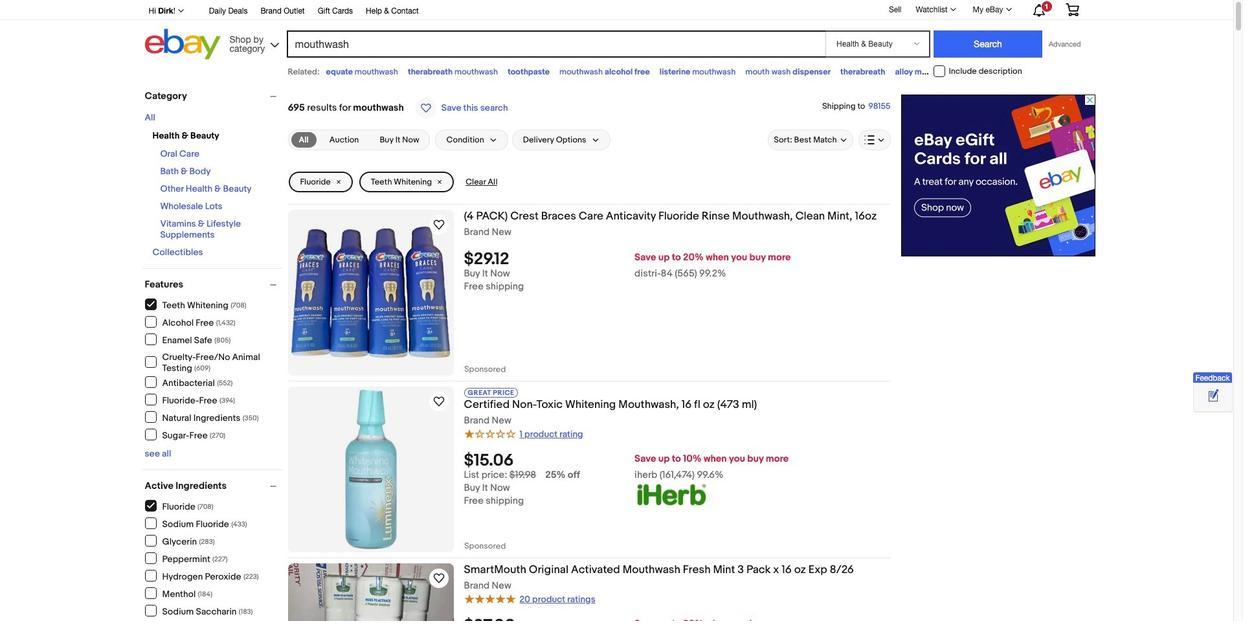 Task type: locate. For each thing, give the bounding box(es) containing it.
0 vertical spatial heading
[[464, 210, 877, 223]]

3 heading from the top
[[464, 564, 854, 577]]

Search for anything text field
[[289, 32, 823, 56]]

save this search mouthwash search image
[[416, 98, 437, 119]]

heading for smartmouth original activated mouthwash fresh mint 3 pack  x 16 oz exp 8/26 image
[[464, 564, 854, 577]]

None text field
[[458, 363, 506, 394], [464, 469, 537, 481], [458, 363, 506, 394], [464, 469, 537, 481]]

heading
[[464, 210, 877, 223], [464, 398, 757, 411], [464, 564, 854, 577]]

2 vertical spatial heading
[[464, 564, 854, 577]]

banner
[[142, 0, 1089, 63]]

None submit
[[934, 30, 1043, 58]]

visit iherb ebay store! image
[[635, 482, 709, 508]]

listing options selector. list view selected. image
[[865, 135, 885, 145]]

None text field
[[458, 540, 506, 571]]

1 vertical spatial heading
[[464, 398, 757, 411]]

main content
[[288, 84, 891, 621]]

your shopping cart image
[[1065, 3, 1080, 16]]

certified non-toxic whitening mouthwash, 16 fl oz (473 ml) image
[[288, 387, 454, 553]]

All selected text field
[[299, 134, 309, 146]]

watch (4 pack) crest braces care anticavity fluoride rinse mouthwash, clean mint, 16oz image
[[431, 217, 447, 233]]

1 heading from the top
[[464, 210, 877, 223]]



Task type: describe. For each thing, give the bounding box(es) containing it.
heading for (4 pack) crest braces care anticavity fluoride rinse mouthwash, clean mint, 16oz image
[[464, 210, 877, 223]]

(4 pack) crest braces care anticavity fluoride rinse mouthwash, clean mint, 16oz image
[[288, 225, 454, 361]]

watch smartmouth original activated mouthwash fresh mint 3 pack  x 16 oz exp 8/26 image
[[431, 571, 447, 586]]

watch certified non-toxic whitening mouthwash, 16 fl oz (473 ml) image
[[431, 394, 447, 409]]

smartmouth original activated mouthwash fresh mint 3 pack  x 16 oz exp 8/26 image
[[288, 564, 454, 621]]

advertisement element
[[901, 95, 1096, 257]]

my ebay image
[[1006, 8, 1012, 11]]

watchlist image
[[951, 8, 957, 11]]

2 heading from the top
[[464, 398, 757, 411]]

account navigation
[[142, 0, 1089, 20]]



Task type: vqa. For each thing, say whether or not it's contained in the screenshot.
the middle HEADING
yes



